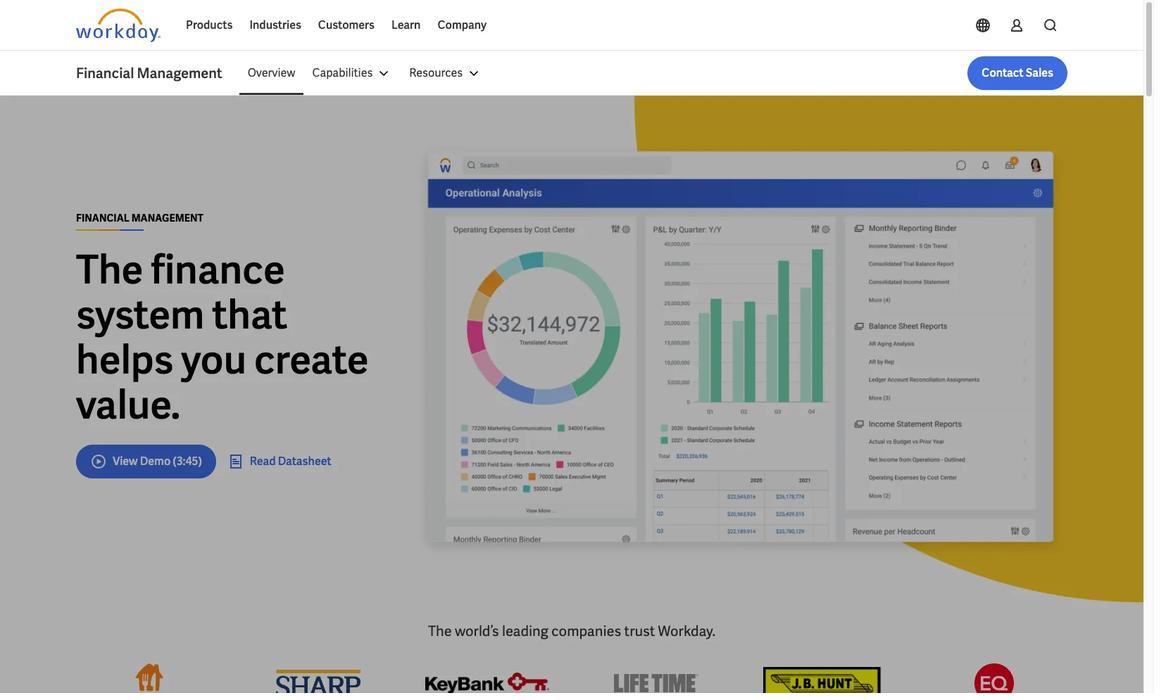 Task type: describe. For each thing, give the bounding box(es) containing it.
learn button
[[383, 8, 429, 42]]

(3:45)
[[173, 454, 202, 469]]

industries
[[250, 18, 301, 32]]

create
[[254, 334, 369, 386]]

customers button
[[310, 8, 383, 42]]

company
[[438, 18, 487, 32]]

the for the finance system that helps you create value.
[[76, 244, 143, 295]]

capabilities
[[312, 66, 373, 80]]

list containing overview
[[239, 56, 1068, 90]]

you
[[181, 334, 246, 386]]

system
[[76, 289, 204, 341]]

datasheet
[[278, 454, 331, 469]]

customers
[[318, 18, 375, 32]]

learn
[[392, 18, 421, 32]]

read datasheet
[[250, 454, 331, 469]]

that
[[212, 289, 287, 341]]

products button
[[178, 8, 241, 42]]

menu containing overview
[[239, 56, 491, 90]]

contact sales
[[982, 66, 1054, 80]]

just eat (just-eat holding limited) image
[[129, 664, 169, 694]]

products
[[186, 18, 233, 32]]

go to the homepage image
[[76, 8, 161, 42]]

financial
[[76, 212, 130, 224]]

the finance system that helps you create value.
[[76, 244, 369, 431]]

demo
[[140, 454, 171, 469]]

financial management link
[[76, 63, 239, 83]]

overview
[[248, 66, 295, 80]]

trust
[[624, 623, 655, 641]]

read datasheet link
[[227, 453, 331, 470]]



Task type: locate. For each thing, give the bounding box(es) containing it.
0 horizontal spatial the
[[76, 244, 143, 295]]

finance
[[151, 244, 285, 295]]

view demo (3:45)
[[113, 454, 202, 469]]

view demo (3:45) link
[[76, 445, 216, 479]]

company button
[[429, 8, 495, 42]]

the
[[76, 244, 143, 295], [428, 623, 452, 641]]

j. b. hunt image
[[764, 664, 888, 694]]

the down financial
[[76, 244, 143, 295]]

resources
[[409, 66, 463, 80]]

overview link
[[239, 56, 304, 90]]

industries button
[[241, 8, 310, 42]]

read
[[250, 454, 276, 469]]

1 horizontal spatial the
[[428, 623, 452, 641]]

life time fitness image
[[614, 664, 699, 694]]

capabilities button
[[304, 56, 401, 90]]

financial management
[[76, 64, 222, 82]]

contact
[[982, 66, 1024, 80]]

world's
[[455, 623, 499, 641]]

contact sales link
[[968, 56, 1068, 90]]

resources button
[[401, 56, 491, 90]]

list
[[239, 56, 1068, 90]]

the inside the finance system that helps you create value.
[[76, 244, 143, 295]]

helps
[[76, 334, 173, 386]]

equinti financial services company image
[[975, 664, 1014, 694]]

management
[[131, 212, 204, 224]]

leading
[[502, 623, 549, 641]]

menu
[[239, 56, 491, 90]]

view
[[113, 454, 138, 469]]

financial management
[[76, 212, 204, 224]]

the world's leading companies trust workday.
[[428, 623, 716, 641]]

the for the world's leading companies trust workday.
[[428, 623, 452, 641]]

sharp healthcare image
[[276, 664, 361, 694]]

the left world's
[[428, 623, 452, 641]]

financial management operational analysis dashboard showing operating expense by cost center and p&l by quarter. image
[[414, 141, 1068, 561]]

value.
[[76, 379, 180, 431]]

financial
[[76, 64, 134, 82]]

workday.
[[658, 623, 716, 641]]

0 vertical spatial the
[[76, 244, 143, 295]]

companies
[[552, 623, 621, 641]]

1 vertical spatial the
[[428, 623, 452, 641]]

keybank n.a. image
[[425, 664, 549, 694]]

sales
[[1026, 66, 1054, 80]]

management
[[137, 64, 222, 82]]



Task type: vqa. For each thing, say whether or not it's contained in the screenshot.
list containing Overview
yes



